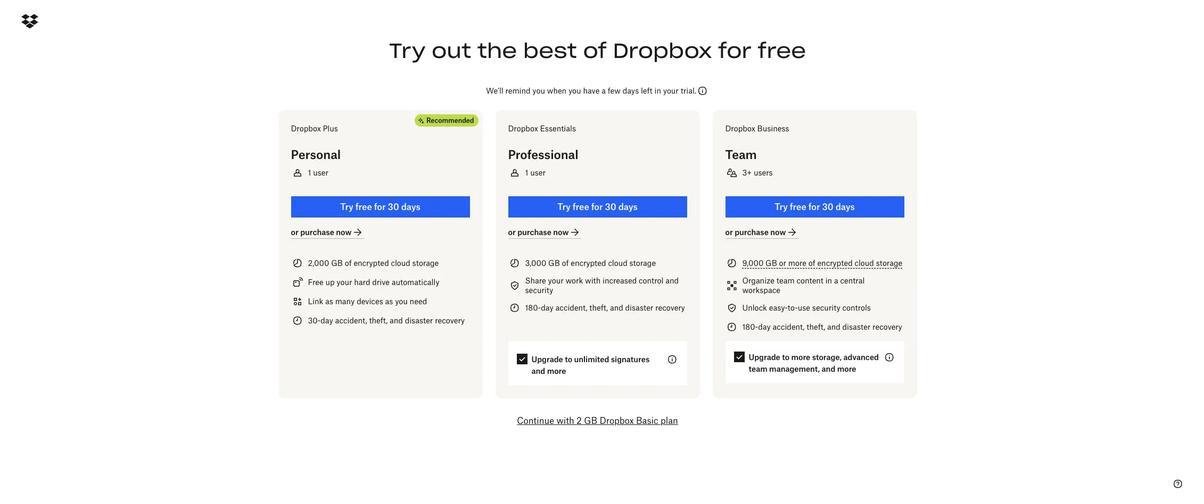 Task type: vqa. For each thing, say whether or not it's contained in the screenshot.
Free up your hard drive automatically
yes



Task type: describe. For each thing, give the bounding box(es) containing it.
accident, for team
[[773, 323, 805, 332]]

3 cloud from the left
[[855, 259, 874, 268]]

recovery for team
[[873, 323, 903, 332]]

or purchase now for team
[[726, 228, 786, 237]]

user for personal
[[313, 168, 329, 177]]

now for team
[[771, 228, 786, 237]]

and inside upgrade to more storage, advanced team management, and more
[[822, 365, 836, 374]]

30-day accident, theft, and disaster recovery
[[308, 316, 465, 325]]

of up work
[[562, 259, 569, 268]]

2,000
[[308, 259, 329, 268]]

when
[[547, 86, 567, 95]]

work
[[566, 276, 583, 285]]

more inside upgrade to unlimited signatures and more
[[547, 367, 566, 376]]

1 user for professional
[[525, 168, 546, 177]]

management,
[[770, 365, 820, 374]]

left
[[641, 86, 653, 95]]

free for team
[[790, 202, 807, 213]]

dropbox up left
[[613, 38, 712, 63]]

drive
[[372, 278, 390, 287]]

free for professional
[[573, 202, 589, 213]]

storage for professional
[[630, 259, 656, 268]]

personal
[[291, 148, 341, 162]]

and up storage,
[[828, 323, 841, 332]]

dropbox business
[[726, 124, 790, 133]]

for for team
[[809, 202, 821, 213]]

unlock easy-to-use security controls
[[743, 304, 871, 313]]

day for team
[[759, 323, 771, 332]]

or purchase now button for professional
[[508, 226, 582, 239]]

encrypted for personal
[[354, 259, 389, 268]]

2 as from the left
[[385, 297, 393, 306]]

best
[[523, 38, 577, 63]]

try out the best of dropbox for free
[[389, 38, 807, 63]]

link as many devices as you need
[[308, 297, 427, 306]]

hard
[[354, 278, 370, 287]]

content
[[797, 276, 824, 285]]

user for professional
[[531, 168, 546, 177]]

few
[[608, 86, 621, 95]]

3,000
[[525, 259, 547, 268]]

cloud for personal
[[391, 259, 411, 268]]

central
[[841, 276, 865, 285]]

disaster for team
[[843, 323, 871, 332]]

and inside upgrade to unlimited signatures and more
[[532, 367, 545, 376]]

accident, for personal
[[335, 316, 367, 325]]

purchase for team
[[735, 228, 769, 237]]

of right the 2,000
[[345, 259, 352, 268]]

gb for professional
[[549, 259, 560, 268]]

workspace
[[743, 286, 781, 295]]

devices
[[357, 297, 383, 306]]

or purchase now button for team
[[726, 226, 799, 239]]

try for team
[[775, 202, 788, 213]]

0 vertical spatial 180-day accident, theft, and disaster recovery
[[525, 304, 685, 313]]

0 vertical spatial 180-
[[525, 304, 541, 313]]

storage,
[[813, 353, 842, 362]]

1 horizontal spatial disaster
[[626, 304, 654, 313]]

team inside organize team content in a central workspace
[[777, 276, 795, 285]]

try free for 30 days button for professional
[[508, 197, 687, 218]]

dropbox for personal
[[291, 124, 321, 133]]

and inside share your work with increased control and security
[[666, 276, 679, 285]]

for for personal
[[374, 202, 386, 213]]

out
[[432, 38, 472, 63]]

to-
[[788, 304, 798, 313]]

days for personal
[[401, 202, 421, 213]]

1 horizontal spatial security
[[813, 304, 841, 313]]

a inside organize team content in a central workspace
[[835, 276, 839, 285]]

0 horizontal spatial your
[[337, 278, 352, 287]]

share
[[525, 276, 546, 285]]

easy-
[[769, 304, 788, 313]]

30 for personal
[[388, 202, 399, 213]]

continue with 2 gb dropbox basic plan
[[517, 416, 678, 427]]

dropbox for team
[[726, 124, 756, 133]]

use
[[798, 304, 811, 313]]

with inside share your work with increased control and security
[[585, 276, 601, 285]]

free up your hard drive automatically
[[308, 278, 440, 287]]

remind
[[506, 86, 531, 95]]

of up content
[[809, 259, 816, 268]]

professional
[[508, 148, 579, 162]]

dropbox for professional
[[508, 124, 538, 133]]

share your work with increased control and security
[[525, 276, 679, 295]]

to for professional
[[565, 355, 573, 364]]

1 horizontal spatial recovery
[[656, 304, 685, 313]]

business
[[758, 124, 790, 133]]

free for personal
[[356, 202, 372, 213]]

up
[[326, 278, 335, 287]]

advanced
[[844, 353, 879, 362]]

purchase for professional
[[518, 228, 552, 237]]

dropbox essentials
[[508, 124, 576, 133]]

3 encrypted from the left
[[818, 259, 853, 268]]

upgrade to more storage, advanced team management, and more
[[749, 353, 879, 374]]

try for professional
[[558, 202, 571, 213]]

and down share your work with increased control and security
[[610, 304, 624, 313]]

1 horizontal spatial accident,
[[556, 304, 588, 313]]

recommended
[[427, 117, 474, 125]]



Task type: locate. For each thing, give the bounding box(es) containing it.
purchase up 9,000
[[735, 228, 769, 237]]

or purchase now button up 9,000
[[726, 226, 799, 239]]

your
[[663, 86, 679, 95], [548, 276, 564, 285], [337, 278, 352, 287]]

as
[[325, 297, 333, 306], [385, 297, 393, 306]]

0 vertical spatial security
[[525, 286, 554, 295]]

upgrade inside upgrade to unlimited signatures and more
[[532, 355, 563, 364]]

2 horizontal spatial day
[[759, 323, 771, 332]]

cloud up central
[[855, 259, 874, 268]]

2 horizontal spatial disaster
[[843, 323, 871, 332]]

user down professional
[[531, 168, 546, 177]]

2 horizontal spatial or purchase now
[[726, 228, 786, 237]]

now for personal
[[336, 228, 352, 237]]

security inside share your work with increased control and security
[[525, 286, 554, 295]]

or for personal
[[291, 228, 299, 237]]

try for personal
[[340, 202, 354, 213]]

accident, down the many
[[335, 316, 367, 325]]

0 horizontal spatial 1 user
[[308, 168, 329, 177]]

1 user down personal
[[308, 168, 329, 177]]

0 horizontal spatial team
[[749, 365, 768, 374]]

plan
[[661, 416, 678, 427]]

2 try free for 30 days button from the left
[[508, 197, 687, 218]]

1 horizontal spatial try free for 30 days button
[[508, 197, 687, 218]]

2 or purchase now button from the left
[[508, 226, 582, 239]]

accident, down work
[[556, 304, 588, 313]]

gb right 3,000
[[549, 259, 560, 268]]

1 try free for 30 days button from the left
[[291, 197, 470, 218]]

recovery for personal
[[435, 316, 465, 325]]

1 vertical spatial in
[[826, 276, 832, 285]]

1 horizontal spatial your
[[548, 276, 564, 285]]

dropbox up professional
[[508, 124, 538, 133]]

to inside upgrade to unlimited signatures and more
[[565, 355, 573, 364]]

2 horizontal spatial cloud
[[855, 259, 874, 268]]

your left work
[[548, 276, 564, 285]]

recovery
[[656, 304, 685, 313], [435, 316, 465, 325], [873, 323, 903, 332]]

gb
[[331, 259, 343, 268], [549, 259, 560, 268], [766, 259, 777, 268], [584, 416, 598, 427]]

or purchase now up 3,000
[[508, 228, 569, 237]]

2 horizontal spatial accident,
[[773, 323, 805, 332]]

or purchase now up the 2,000
[[291, 228, 352, 237]]

disaster down controls
[[843, 323, 871, 332]]

0 horizontal spatial 180-day accident, theft, and disaster recovery
[[525, 304, 685, 313]]

increased
[[603, 276, 637, 285]]

3 purchase from the left
[[735, 228, 769, 237]]

dropbox
[[613, 38, 712, 63], [291, 124, 321, 133], [508, 124, 538, 133], [726, 124, 756, 133], [600, 416, 634, 427]]

team inside upgrade to more storage, advanced team management, and more
[[749, 365, 768, 374]]

basic
[[636, 416, 659, 427]]

upgrade for team
[[749, 353, 781, 362]]

1 as from the left
[[325, 297, 333, 306]]

1 vertical spatial security
[[813, 304, 841, 313]]

days
[[623, 86, 639, 95], [401, 202, 421, 213], [619, 202, 638, 213], [836, 202, 855, 213]]

free
[[308, 278, 324, 287]]

try
[[389, 38, 426, 63], [340, 202, 354, 213], [558, 202, 571, 213], [775, 202, 788, 213]]

upgrade left unlimited
[[532, 355, 563, 364]]

in right left
[[655, 86, 661, 95]]

purchase for personal
[[300, 228, 334, 237]]

controls
[[843, 304, 871, 313]]

30 for professional
[[605, 202, 617, 213]]

1 horizontal spatial 30
[[605, 202, 617, 213]]

try free for 30 days button for personal
[[291, 197, 470, 218]]

0 horizontal spatial theft,
[[369, 316, 388, 325]]

dropbox plus
[[291, 124, 338, 133]]

1 horizontal spatial a
[[835, 276, 839, 285]]

1 horizontal spatial 1
[[525, 168, 529, 177]]

disaster down the need on the left bottom of page
[[405, 316, 433, 325]]

2 horizontal spatial or purchase now button
[[726, 226, 799, 239]]

1 vertical spatial 180-
[[743, 323, 759, 332]]

encrypted up free up your hard drive automatically at bottom left
[[354, 259, 389, 268]]

0 horizontal spatial encrypted
[[354, 259, 389, 268]]

0 vertical spatial team
[[777, 276, 795, 285]]

security right the use
[[813, 304, 841, 313]]

and right control
[[666, 276, 679, 285]]

plus
[[323, 124, 338, 133]]

try free for 30 days for team
[[775, 202, 855, 213]]

a left the few
[[602, 86, 606, 95]]

to left unlimited
[[565, 355, 573, 364]]

your left trial.
[[663, 86, 679, 95]]

3 or purchase now button from the left
[[726, 226, 799, 239]]

0 vertical spatial in
[[655, 86, 661, 95]]

1 horizontal spatial or purchase now button
[[508, 226, 582, 239]]

2,000 gb of encrypted cloud storage
[[308, 259, 439, 268]]

encrypted up work
[[571, 259, 606, 268]]

1 try free for 30 days from the left
[[340, 202, 421, 213]]

or for team
[[726, 228, 733, 237]]

1 horizontal spatial encrypted
[[571, 259, 606, 268]]

purchase up the 2,000
[[300, 228, 334, 237]]

1 or purchase now from the left
[[291, 228, 352, 237]]

1 cloud from the left
[[391, 259, 411, 268]]

continue
[[517, 416, 554, 427]]

encrypted for professional
[[571, 259, 606, 268]]

organize team content in a central workspace
[[743, 276, 865, 295]]

link
[[308, 297, 323, 306]]

with
[[585, 276, 601, 285], [557, 416, 575, 427]]

of
[[583, 38, 607, 63], [345, 259, 352, 268], [562, 259, 569, 268], [809, 259, 816, 268]]

0 vertical spatial a
[[602, 86, 606, 95]]

1 horizontal spatial upgrade
[[749, 353, 781, 362]]

or purchase now button for personal
[[291, 226, 364, 239]]

gb right 9,000
[[766, 259, 777, 268]]

control
[[639, 276, 664, 285]]

and up continue
[[532, 367, 545, 376]]

9,000 gb or more of encrypted cloud storage
[[743, 259, 903, 268]]

0 horizontal spatial or purchase now button
[[291, 226, 364, 239]]

1 vertical spatial 180-day accident, theft, and disaster recovery
[[743, 323, 903, 332]]

disaster
[[626, 304, 654, 313], [405, 316, 433, 325], [843, 323, 871, 332]]

accident, down to-
[[773, 323, 805, 332]]

theft, down devices on the bottom left of page
[[369, 316, 388, 325]]

now
[[336, 228, 352, 237], [554, 228, 569, 237], [771, 228, 786, 237]]

2 storage from the left
[[630, 259, 656, 268]]

need
[[410, 297, 427, 306]]

essentials
[[540, 124, 576, 133]]

180-day accident, theft, and disaster recovery down share your work with increased control and security
[[525, 304, 685, 313]]

1 vertical spatial a
[[835, 276, 839, 285]]

for for professional
[[592, 202, 603, 213]]

encrypted
[[354, 259, 389, 268], [571, 259, 606, 268], [818, 259, 853, 268]]

user
[[313, 168, 329, 177], [531, 168, 546, 177]]

0 horizontal spatial security
[[525, 286, 554, 295]]

1 horizontal spatial theft,
[[590, 304, 608, 313]]

1 30 from the left
[[388, 202, 399, 213]]

gb right the 2,000
[[331, 259, 343, 268]]

1 down professional
[[525, 168, 529, 177]]

in inside organize team content in a central workspace
[[826, 276, 832, 285]]

accident,
[[556, 304, 588, 313], [335, 316, 367, 325], [773, 323, 805, 332]]

3 30 from the left
[[823, 202, 834, 213]]

2
[[577, 416, 582, 427]]

1 horizontal spatial purchase
[[518, 228, 552, 237]]

or purchase now button up the 2,000
[[291, 226, 364, 239]]

3,000 gb of encrypted cloud storage
[[525, 259, 656, 268]]

2 purchase from the left
[[518, 228, 552, 237]]

1 horizontal spatial cloud
[[608, 259, 628, 268]]

cloud
[[391, 259, 411, 268], [608, 259, 628, 268], [855, 259, 874, 268]]

0 horizontal spatial you
[[395, 297, 408, 306]]

upgrade up the management,
[[749, 353, 781, 362]]

30 for team
[[823, 202, 834, 213]]

team
[[777, 276, 795, 285], [749, 365, 768, 374]]

of up have
[[583, 38, 607, 63]]

theft, for personal
[[369, 316, 388, 325]]

upgrade inside upgrade to more storage, advanced team management, and more
[[749, 353, 781, 362]]

user down personal
[[313, 168, 329, 177]]

you left when
[[533, 86, 545, 95]]

gb for team
[[766, 259, 777, 268]]

unlimited
[[574, 355, 609, 364]]

3+ users
[[743, 168, 773, 177]]

or for professional
[[508, 228, 516, 237]]

2 horizontal spatial storage
[[876, 259, 903, 268]]

1 1 from the left
[[308, 168, 311, 177]]

security down share
[[525, 286, 554, 295]]

team
[[726, 148, 757, 162]]

180-day accident, theft, and disaster recovery down unlock easy-to-use security controls
[[743, 323, 903, 332]]

dropbox up team at right top
[[726, 124, 756, 133]]

2 horizontal spatial try free for 30 days button
[[726, 197, 905, 218]]

have
[[583, 86, 600, 95]]

now for professional
[[554, 228, 569, 237]]

to
[[782, 353, 790, 362], [565, 355, 573, 364]]

1 1 user from the left
[[308, 168, 329, 177]]

1 horizontal spatial day
[[541, 304, 554, 313]]

continue with 2 gb dropbox basic plan link
[[517, 416, 678, 427]]

your inside share your work with increased control and security
[[548, 276, 564, 285]]

day for personal
[[321, 316, 333, 325]]

2 horizontal spatial your
[[663, 86, 679, 95]]

1 encrypted from the left
[[354, 259, 389, 268]]

day down link
[[321, 316, 333, 325]]

you
[[533, 86, 545, 95], [569, 86, 581, 95], [395, 297, 408, 306]]

1 purchase from the left
[[300, 228, 334, 237]]

or
[[291, 228, 299, 237], [508, 228, 516, 237], [726, 228, 733, 237], [779, 259, 787, 268]]

and down storage,
[[822, 365, 836, 374]]

1 or purchase now button from the left
[[291, 226, 364, 239]]

180- down unlock
[[743, 323, 759, 332]]

0 horizontal spatial storage
[[413, 259, 439, 268]]

purchase
[[300, 228, 334, 237], [518, 228, 552, 237], [735, 228, 769, 237]]

try free for 30 days
[[340, 202, 421, 213], [558, 202, 638, 213], [775, 202, 855, 213]]

0 horizontal spatial 180-
[[525, 304, 541, 313]]

1 user for personal
[[308, 168, 329, 177]]

try free for 30 days button
[[291, 197, 470, 218], [508, 197, 687, 218], [726, 197, 905, 218]]

automatically
[[392, 278, 440, 287]]

2 1 user from the left
[[525, 168, 546, 177]]

0 horizontal spatial recovery
[[435, 316, 465, 325]]

3 now from the left
[[771, 228, 786, 237]]

dropbox left plus at left top
[[291, 124, 321, 133]]

1 vertical spatial with
[[557, 416, 575, 427]]

you left have
[[569, 86, 581, 95]]

1 for personal
[[308, 168, 311, 177]]

try free for 30 days button for team
[[726, 197, 905, 218]]

0 horizontal spatial 30
[[388, 202, 399, 213]]

in
[[655, 86, 661, 95], [826, 276, 832, 285]]

cloud up automatically
[[391, 259, 411, 268]]

1 storage from the left
[[413, 259, 439, 268]]

and
[[666, 276, 679, 285], [610, 304, 624, 313], [390, 316, 403, 325], [828, 323, 841, 332], [822, 365, 836, 374], [532, 367, 545, 376]]

or purchase now button up 3,000
[[508, 226, 582, 239]]

2 horizontal spatial theft,
[[807, 323, 826, 332]]

2 cloud from the left
[[608, 259, 628, 268]]

dropbox left basic
[[600, 416, 634, 427]]

dropbox logo image
[[21, 13, 38, 30]]

9,000
[[743, 259, 764, 268]]

days for professional
[[619, 202, 638, 213]]

30-
[[308, 316, 321, 325]]

1 horizontal spatial as
[[385, 297, 393, 306]]

try free for 30 days for personal
[[340, 202, 421, 213]]

now up organize
[[771, 228, 786, 237]]

day
[[541, 304, 554, 313], [321, 316, 333, 325], [759, 323, 771, 332]]

team left the management,
[[749, 365, 768, 374]]

1 horizontal spatial to
[[782, 353, 790, 362]]

2 try free for 30 days from the left
[[558, 202, 638, 213]]

0 horizontal spatial purchase
[[300, 228, 334, 237]]

2 1 from the left
[[525, 168, 529, 177]]

your right up
[[337, 278, 352, 287]]

0 horizontal spatial to
[[565, 355, 573, 364]]

180- down share
[[525, 304, 541, 313]]

0 horizontal spatial try free for 30 days button
[[291, 197, 470, 218]]

0 horizontal spatial try free for 30 days
[[340, 202, 421, 213]]

2 horizontal spatial you
[[569, 86, 581, 95]]

upgrade to unlimited signatures and more
[[532, 355, 650, 376]]

1 horizontal spatial user
[[531, 168, 546, 177]]

days for team
[[836, 202, 855, 213]]

1 horizontal spatial try free for 30 days
[[558, 202, 638, 213]]

1 horizontal spatial with
[[585, 276, 601, 285]]

to up the management,
[[782, 353, 790, 362]]

0 horizontal spatial or purchase now
[[291, 228, 352, 237]]

unlock
[[743, 304, 767, 313]]

for
[[719, 38, 752, 63], [374, 202, 386, 213], [592, 202, 603, 213], [809, 202, 821, 213]]

1 horizontal spatial you
[[533, 86, 545, 95]]

1 horizontal spatial now
[[554, 228, 569, 237]]

to for team
[[782, 353, 790, 362]]

we'll remind you when you have a few days left in your trial.
[[486, 86, 697, 95]]

team left content
[[777, 276, 795, 285]]

0 horizontal spatial day
[[321, 316, 333, 325]]

upgrade
[[749, 353, 781, 362], [532, 355, 563, 364]]

1 horizontal spatial team
[[777, 276, 795, 285]]

0 horizontal spatial cloud
[[391, 259, 411, 268]]

recovery up advanced
[[873, 323, 903, 332]]

0 horizontal spatial in
[[655, 86, 661, 95]]

2 horizontal spatial recovery
[[873, 323, 903, 332]]

180-day accident, theft, and disaster recovery
[[525, 304, 685, 313], [743, 323, 903, 332]]

1 for professional
[[525, 168, 529, 177]]

0 horizontal spatial upgrade
[[532, 355, 563, 364]]

cloud for professional
[[608, 259, 628, 268]]

2 horizontal spatial now
[[771, 228, 786, 237]]

storage for personal
[[413, 259, 439, 268]]

2 horizontal spatial encrypted
[[818, 259, 853, 268]]

1 now from the left
[[336, 228, 352, 237]]

gb right the 2
[[584, 416, 598, 427]]

180-
[[525, 304, 541, 313], [743, 323, 759, 332]]

learn more about your trial image
[[697, 85, 709, 97]]

the
[[478, 38, 517, 63]]

cloud up the 'increased'
[[608, 259, 628, 268]]

3 storage from the left
[[876, 259, 903, 268]]

day down share
[[541, 304, 554, 313]]

users
[[754, 168, 773, 177]]

theft, for team
[[807, 323, 826, 332]]

2 horizontal spatial try free for 30 days
[[775, 202, 855, 213]]

in down 9,000 gb or more of encrypted cloud storage
[[826, 276, 832, 285]]

3 try free for 30 days button from the left
[[726, 197, 905, 218]]

as right link
[[325, 297, 333, 306]]

try free for 30 days for professional
[[558, 202, 638, 213]]

trial.
[[681, 86, 697, 95]]

0 horizontal spatial with
[[557, 416, 575, 427]]

with left the 2
[[557, 416, 575, 427]]

0 horizontal spatial now
[[336, 228, 352, 237]]

we'll
[[486, 86, 504, 95]]

a left central
[[835, 276, 839, 285]]

0 horizontal spatial disaster
[[405, 316, 433, 325]]

disaster for personal
[[405, 316, 433, 325]]

1 horizontal spatial 180-
[[743, 323, 759, 332]]

1 horizontal spatial 180-day accident, theft, and disaster recovery
[[743, 323, 903, 332]]

signatures
[[611, 355, 650, 364]]

1 down personal
[[308, 168, 311, 177]]

with down 3,000 gb of encrypted cloud storage
[[585, 276, 601, 285]]

purchase up 3,000
[[518, 228, 552, 237]]

or purchase now
[[291, 228, 352, 237], [508, 228, 569, 237], [726, 228, 786, 237]]

3+
[[743, 168, 752, 177]]

3 try free for 30 days from the left
[[775, 202, 855, 213]]

1 horizontal spatial in
[[826, 276, 832, 285]]

2 horizontal spatial 30
[[823, 202, 834, 213]]

2 or purchase now from the left
[[508, 228, 569, 237]]

free
[[758, 38, 807, 63], [356, 202, 372, 213], [573, 202, 589, 213], [790, 202, 807, 213]]

now up 3,000 gb of encrypted cloud storage
[[554, 228, 569, 237]]

3 or purchase now from the left
[[726, 228, 786, 237]]

1 horizontal spatial storage
[[630, 259, 656, 268]]

to inside upgrade to more storage, advanced team management, and more
[[782, 353, 790, 362]]

or purchase now for personal
[[291, 228, 352, 237]]

recovery down control
[[656, 304, 685, 313]]

disaster down control
[[626, 304, 654, 313]]

0 horizontal spatial a
[[602, 86, 606, 95]]

2 encrypted from the left
[[571, 259, 606, 268]]

1 vertical spatial team
[[749, 365, 768, 374]]

recovery down automatically
[[435, 316, 465, 325]]

theft, down unlock easy-to-use security controls
[[807, 323, 826, 332]]

encrypted up central
[[818, 259, 853, 268]]

1 horizontal spatial or purchase now
[[508, 228, 569, 237]]

1 user from the left
[[313, 168, 329, 177]]

storage
[[413, 259, 439, 268], [630, 259, 656, 268], [876, 259, 903, 268]]

many
[[335, 297, 355, 306]]

you left the need on the left bottom of page
[[395, 297, 408, 306]]

0 horizontal spatial 1
[[308, 168, 311, 177]]

as right devices on the bottom left of page
[[385, 297, 393, 306]]

theft, down share your work with increased control and security
[[590, 304, 608, 313]]

2 now from the left
[[554, 228, 569, 237]]

0 horizontal spatial user
[[313, 168, 329, 177]]

2 horizontal spatial purchase
[[735, 228, 769, 237]]

1 horizontal spatial 1 user
[[525, 168, 546, 177]]

0 vertical spatial with
[[585, 276, 601, 285]]

0 horizontal spatial accident,
[[335, 316, 367, 325]]

1
[[308, 168, 311, 177], [525, 168, 529, 177]]

upgrade for professional
[[532, 355, 563, 364]]

or purchase now up 9,000
[[726, 228, 786, 237]]

day down unlock
[[759, 323, 771, 332]]

now up 2,000 gb of encrypted cloud storage
[[336, 228, 352, 237]]

gb for personal
[[331, 259, 343, 268]]

0 horizontal spatial as
[[325, 297, 333, 306]]

organize
[[743, 276, 775, 285]]

2 user from the left
[[531, 168, 546, 177]]

1 user
[[308, 168, 329, 177], [525, 168, 546, 177]]

1 user down professional
[[525, 168, 546, 177]]

or purchase now for professional
[[508, 228, 569, 237]]

and down link as many devices as you need
[[390, 316, 403, 325]]

2 30 from the left
[[605, 202, 617, 213]]



